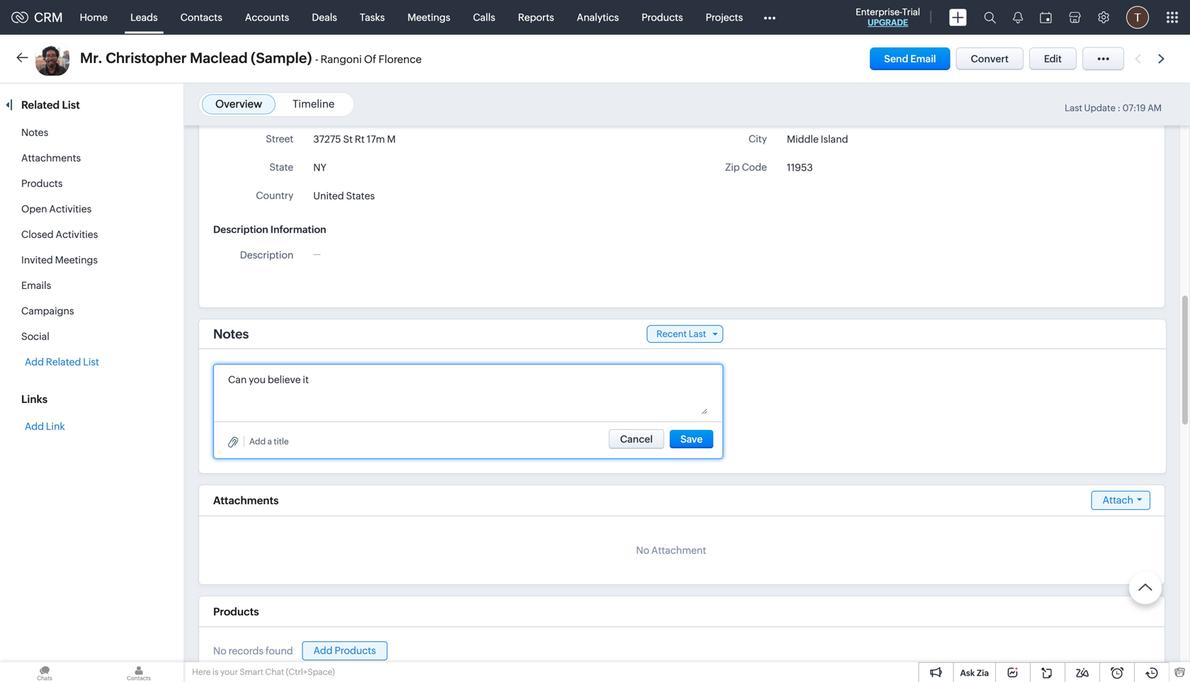 Task type: vqa. For each thing, say whether or not it's contained in the screenshot.


Task type: locate. For each thing, give the bounding box(es) containing it.
activities up 'closed activities' link
[[49, 203, 92, 215]]

create menu element
[[941, 0, 976, 34]]

0 horizontal spatial no
[[213, 646, 227, 657]]

products link
[[631, 0, 695, 34], [21, 178, 63, 189]]

0 vertical spatial description
[[213, 224, 268, 235]]

you
[[249, 375, 266, 386]]

related down "social" link
[[46, 356, 81, 368]]

description down country
[[213, 224, 268, 235]]

united
[[313, 190, 344, 202]]

previous record image
[[1135, 54, 1142, 63]]

37275 st rt 17m m
[[313, 134, 396, 145]]

mr. christopher maclead (sample) - rangoni of florence
[[80, 50, 422, 66]]

projects link
[[695, 0, 755, 34]]

None button
[[609, 429, 665, 449], [670, 430, 714, 449], [609, 429, 665, 449], [670, 430, 714, 449]]

rangoni
[[321, 53, 362, 66]]

social
[[21, 331, 49, 342]]

zip code
[[726, 162, 767, 173]]

add link
[[25, 421, 65, 432]]

analytics
[[577, 12, 619, 23]]

search element
[[976, 0, 1005, 35]]

overview
[[215, 98, 262, 110]]

home link
[[68, 0, 119, 34]]

last left "update"
[[1065, 103, 1083, 113]]

1 horizontal spatial products link
[[631, 0, 695, 34]]

attachments down notes link
[[21, 152, 81, 164]]

1 horizontal spatial no
[[636, 545, 650, 556]]

recent
[[657, 329, 687, 339]]

no up the is
[[213, 646, 227, 657]]

last
[[1065, 103, 1083, 113], [689, 329, 707, 339]]

no for no attachment
[[636, 545, 650, 556]]

chat
[[265, 668, 284, 677]]

social link
[[21, 331, 49, 342]]

notes
[[21, 127, 48, 138], [213, 327, 249, 341]]

crm
[[34, 10, 63, 25]]

related up notes link
[[21, 99, 60, 111]]

no for no records found
[[213, 646, 227, 657]]

edit button
[[1030, 47, 1077, 70]]

add a title
[[249, 437, 289, 446]]

ask zia
[[961, 669, 989, 678]]

united states
[[313, 190, 375, 202]]

activities for closed activities
[[56, 229, 98, 240]]

0 vertical spatial meetings
[[408, 12, 451, 23]]

no
[[636, 545, 650, 556], [213, 646, 227, 657]]

search image
[[984, 11, 996, 23]]

meetings down 'closed activities' link
[[55, 254, 98, 266]]

home
[[80, 12, 108, 23]]

activities up invited meetings link
[[56, 229, 98, 240]]

city
[[749, 133, 767, 145]]

tasks link
[[349, 0, 396, 34]]

0 vertical spatial no
[[636, 545, 650, 556]]

activities
[[49, 203, 92, 215], [56, 229, 98, 240]]

attach link
[[1092, 491, 1151, 510]]

accounts link
[[234, 0, 301, 34]]

0 horizontal spatial attachments
[[21, 152, 81, 164]]

description information
[[213, 224, 326, 235]]

products up open
[[21, 178, 63, 189]]

middle island
[[787, 134, 849, 145]]

add up (ctrl+space)
[[314, 645, 333, 657]]

add left link at the bottom
[[25, 421, 44, 432]]

calls
[[473, 12, 496, 23]]

1 vertical spatial last
[[689, 329, 707, 339]]

1 vertical spatial meetings
[[55, 254, 98, 266]]

of
[[364, 53, 377, 66]]

contacts link
[[169, 0, 234, 34]]

country
[[256, 190, 294, 201]]

tasks
[[360, 12, 385, 23]]

next record image
[[1159, 54, 1168, 63]]

0 horizontal spatial products link
[[21, 178, 63, 189]]

related
[[21, 99, 60, 111], [46, 356, 81, 368]]

37275
[[313, 134, 341, 145]]

0 horizontal spatial list
[[62, 99, 80, 111]]

products link up open
[[21, 178, 63, 189]]

1 vertical spatial activities
[[56, 229, 98, 240]]

products link left "projects"
[[631, 0, 695, 34]]

projects
[[706, 12, 743, 23]]

1 vertical spatial description
[[240, 249, 294, 261]]

description down description information
[[240, 249, 294, 261]]

1 horizontal spatial last
[[1065, 103, 1083, 113]]

calendar image
[[1040, 12, 1052, 23]]

open
[[21, 203, 47, 215]]

no attachment
[[636, 545, 707, 556]]

products left projects link
[[642, 12, 683, 23]]

contacts image
[[94, 663, 184, 682]]

1 horizontal spatial meetings
[[408, 12, 451, 23]]

1 horizontal spatial list
[[83, 356, 99, 368]]

invited meetings
[[21, 254, 98, 266]]

0 horizontal spatial notes
[[21, 127, 48, 138]]

send email
[[885, 53, 937, 64]]

no left attachment
[[636, 545, 650, 556]]

description
[[213, 224, 268, 235], [240, 249, 294, 261]]

information
[[271, 224, 326, 235]]

1 vertical spatial notes
[[213, 327, 249, 341]]

last right the recent
[[689, 329, 707, 339]]

reports
[[518, 12, 554, 23]]

add for add related list
[[25, 356, 44, 368]]

edit
[[1045, 53, 1062, 64]]

add left the a
[[249, 437, 266, 446]]

attachments down add a title
[[213, 495, 279, 507]]

notes up attachments link
[[21, 127, 48, 138]]

meetings
[[408, 12, 451, 23], [55, 254, 98, 266]]

0 vertical spatial last
[[1065, 103, 1083, 113]]

states
[[346, 190, 375, 202]]

(sample)
[[251, 50, 312, 66]]

smart
[[240, 668, 264, 677]]

it
[[303, 375, 309, 386]]

maclead
[[190, 50, 248, 66]]

code
[[742, 162, 767, 173]]

-
[[315, 53, 319, 66]]

list
[[62, 99, 80, 111], [83, 356, 99, 368]]

m
[[387, 134, 396, 145]]

mr.
[[80, 50, 103, 66]]

1 vertical spatial no
[[213, 646, 227, 657]]

add
[[25, 356, 44, 368], [25, 421, 44, 432], [249, 437, 266, 446], [314, 645, 333, 657]]

logo image
[[11, 12, 28, 23]]

11953
[[787, 162, 813, 173]]

Other Modules field
[[755, 6, 785, 29]]

st
[[343, 134, 353, 145]]

0 vertical spatial activities
[[49, 203, 92, 215]]

reports link
[[507, 0, 566, 34]]

enterprise-trial upgrade
[[856, 7, 921, 27]]

zip
[[726, 162, 740, 173]]

meetings link
[[396, 0, 462, 34]]

street
[[266, 133, 294, 145]]

meetings up florence
[[408, 12, 451, 23]]

chats image
[[0, 663, 89, 682]]

1 horizontal spatial attachments
[[213, 495, 279, 507]]

notes up can
[[213, 327, 249, 341]]

update
[[1085, 103, 1116, 113]]

0 vertical spatial attachments
[[21, 152, 81, 164]]

1 vertical spatial products link
[[21, 178, 63, 189]]

convert
[[971, 53, 1009, 64]]

timeline link
[[293, 98, 335, 110]]

add down social
[[25, 356, 44, 368]]



Task type: describe. For each thing, give the bounding box(es) containing it.
leads
[[130, 12, 158, 23]]

can you believe it
[[228, 375, 309, 386]]

recent last
[[657, 329, 707, 339]]

deals link
[[301, 0, 349, 34]]

attachments link
[[21, 152, 81, 164]]

analytics link
[[566, 0, 631, 34]]

0 horizontal spatial meetings
[[55, 254, 98, 266]]

here is your smart chat (ctrl+space)
[[192, 668, 335, 677]]

add for add products
[[314, 645, 333, 657]]

1 horizontal spatial notes
[[213, 327, 249, 341]]

07:19
[[1123, 103, 1146, 113]]

is
[[213, 668, 219, 677]]

found
[[266, 646, 293, 657]]

calls link
[[462, 0, 507, 34]]

add for add link
[[25, 421, 44, 432]]

emails link
[[21, 280, 51, 291]]

timeline
[[293, 98, 335, 110]]

email
[[911, 53, 937, 64]]

add products link
[[302, 642, 388, 661]]

(ctrl+space)
[[286, 668, 335, 677]]

description for description
[[240, 249, 294, 261]]

trial
[[903, 7, 921, 17]]

attachment
[[652, 545, 707, 556]]

convert button
[[956, 47, 1024, 70]]

zia
[[977, 669, 989, 678]]

attach
[[1103, 495, 1134, 506]]

your
[[220, 668, 238, 677]]

notes link
[[21, 127, 48, 138]]

add related list
[[25, 356, 99, 368]]

1 vertical spatial attachments
[[213, 495, 279, 507]]

leads link
[[119, 0, 169, 34]]

signals element
[[1005, 0, 1032, 35]]

1 vertical spatial related
[[46, 356, 81, 368]]

17m
[[367, 134, 385, 145]]

0 vertical spatial related
[[21, 99, 60, 111]]

create menu image
[[950, 9, 967, 26]]

emails
[[21, 280, 51, 291]]

believe
[[268, 375, 301, 386]]

florence
[[379, 53, 422, 66]]

closed activities
[[21, 229, 98, 240]]

0 vertical spatial products link
[[631, 0, 695, 34]]

Add a note text field
[[228, 372, 708, 415]]

link
[[46, 421, 65, 432]]

products up (ctrl+space)
[[335, 645, 376, 657]]

can
[[228, 375, 247, 386]]

ny
[[313, 162, 327, 173]]

upgrade
[[868, 18, 909, 27]]

0 vertical spatial notes
[[21, 127, 48, 138]]

related list
[[21, 99, 82, 111]]

profile element
[[1118, 0, 1158, 34]]

:
[[1118, 103, 1121, 113]]

signals image
[[1013, 11, 1023, 23]]

1 vertical spatial list
[[83, 356, 99, 368]]

records
[[229, 646, 264, 657]]

add products
[[314, 645, 376, 657]]

island
[[821, 134, 849, 145]]

middle
[[787, 134, 819, 145]]

0 horizontal spatial last
[[689, 329, 707, 339]]

last update : 07:19 am
[[1065, 103, 1162, 113]]

a
[[268, 437, 272, 446]]

christopher
[[106, 50, 187, 66]]

overview link
[[215, 98, 262, 110]]

open activities
[[21, 203, 92, 215]]

profile image
[[1127, 6, 1150, 29]]

deals
[[312, 12, 337, 23]]

ask
[[961, 669, 975, 678]]

send
[[885, 53, 909, 64]]

here
[[192, 668, 211, 677]]

state
[[270, 162, 294, 173]]

closed
[[21, 229, 54, 240]]

description for description information
[[213, 224, 268, 235]]

add for add a title
[[249, 437, 266, 446]]

open activities link
[[21, 203, 92, 215]]

title
[[274, 437, 289, 446]]

activities for open activities
[[49, 203, 92, 215]]

rt
[[355, 134, 365, 145]]

campaigns
[[21, 305, 74, 317]]

contacts
[[180, 12, 222, 23]]

am
[[1148, 103, 1162, 113]]

campaigns link
[[21, 305, 74, 317]]

0 vertical spatial list
[[62, 99, 80, 111]]

products up records
[[213, 606, 259, 618]]



